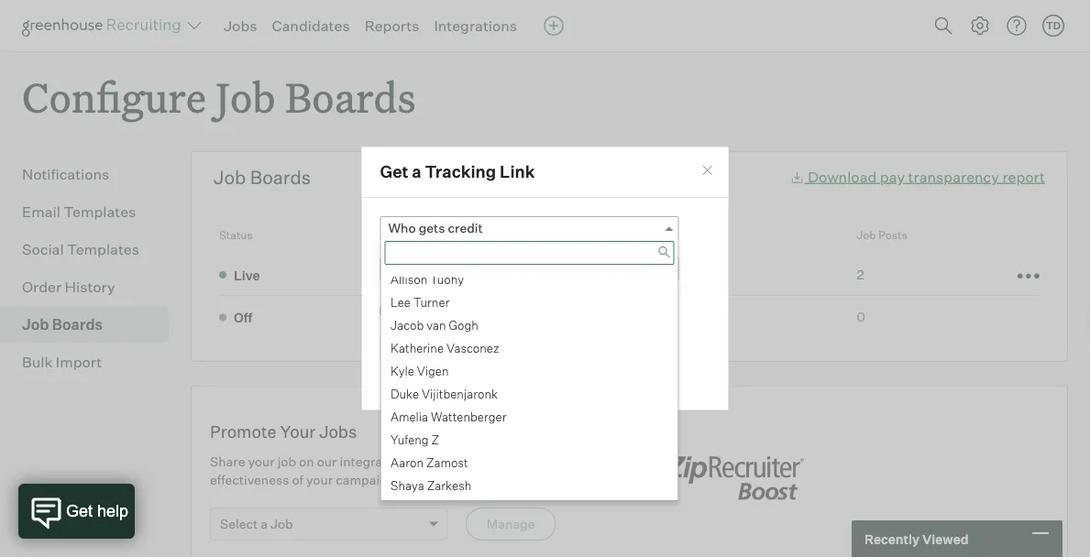 Task type: vqa. For each thing, say whether or not it's contained in the screenshot.
1st Current from the top
no



Task type: locate. For each thing, give the bounding box(es) containing it.
adept
[[380, 267, 418, 283], [380, 308, 416, 324]]

greenhouse recruiting image
[[22, 15, 187, 37]]

a for tracking
[[412, 162, 422, 182]]

history
[[65, 278, 115, 296]]

1 horizontal spatial a
[[412, 162, 422, 182]]

job boards up bulk import
[[22, 316, 103, 334]]

job down of
[[271, 517, 293, 533]]

templates for social templates
[[67, 241, 139, 259]]

0 vertical spatial boards
[[285, 70, 416, 124]]

job
[[216, 70, 276, 124], [214, 166, 246, 189], [857, 229, 877, 242], [22, 316, 49, 334], [271, 517, 293, 533]]

job down jobs link
[[216, 70, 276, 124]]

katherine
[[390, 341, 444, 355]]

search image
[[933, 15, 955, 37]]

1 horizontal spatial jobs
[[319, 422, 357, 442]]

social templates link
[[22, 239, 161, 261]]

job down yufeng
[[405, 454, 424, 470]]

yufeng
[[390, 432, 429, 447]]

job left on
[[278, 454, 296, 470]]

None text field
[[380, 338, 622, 361]]

viewed
[[923, 531, 969, 547]]

templates down email templates link
[[67, 241, 139, 259]]

jobs left 'candidates' link
[[224, 17, 257, 35]]

allison
[[390, 272, 427, 287]]

and
[[472, 454, 494, 470]]

boards up status
[[250, 166, 311, 189]]

0 vertical spatial adept
[[380, 267, 418, 283]]

2 adept from the top
[[380, 308, 416, 324]]

0 horizontal spatial job
[[278, 454, 296, 470]]

select a job
[[220, 517, 293, 533]]

1 horizontal spatial select
[[389, 261, 426, 277]]

select
[[389, 261, 426, 277], [220, 517, 258, 533]]

configure image
[[970, 15, 992, 37]]

download
[[808, 168, 877, 186]]

zamost
[[426, 455, 468, 470]]

share
[[210, 454, 245, 470]]

social
[[22, 241, 64, 259]]

adept inside adept link
[[380, 267, 418, 283]]

1 horizontal spatial your
[[306, 473, 333, 489]]

boards
[[285, 70, 416, 124], [250, 166, 311, 189], [52, 316, 103, 334]]

kyle
[[390, 364, 414, 378]]

td button
[[1043, 15, 1065, 37]]

0 vertical spatial a
[[412, 162, 422, 182]]

1 vertical spatial your
[[306, 473, 333, 489]]

select for select a source...
[[389, 261, 426, 277]]

0 vertical spatial your
[[248, 454, 275, 470]]

your
[[248, 454, 275, 470], [306, 473, 333, 489]]

1 vertical spatial job boards
[[22, 316, 103, 334]]

a
[[412, 162, 422, 182], [429, 261, 436, 277], [261, 517, 268, 533]]

share your job on our integrated job boards and track the effectiveness of your campaigns.
[[210, 454, 550, 489]]

0 horizontal spatial select
[[220, 517, 258, 533]]

internal
[[419, 308, 465, 324]]

select up 'lee'
[[389, 261, 426, 277]]

0 vertical spatial select
[[389, 261, 426, 277]]

tracking
[[425, 162, 497, 182]]

configure
[[22, 70, 206, 124]]

0 link
[[857, 309, 866, 325]]

1 adept from the top
[[380, 267, 418, 283]]

boards up import
[[52, 316, 103, 334]]

amelia
[[390, 410, 428, 424]]

job posts
[[857, 229, 908, 242]]

a down effectiveness
[[261, 517, 268, 533]]

notifications link
[[22, 163, 161, 185]]

0 vertical spatial jobs
[[224, 17, 257, 35]]

who
[[389, 220, 416, 236]]

1 vertical spatial adept
[[380, 308, 416, 324]]

a right get on the left of page
[[412, 162, 422, 182]]

email templates link
[[22, 201, 161, 223]]

campaigns.
[[336, 473, 406, 489]]

none text field inside get a tracking link dialog
[[380, 338, 622, 361]]

1 horizontal spatial job
[[405, 454, 424, 470]]

your up effectiveness
[[248, 454, 275, 470]]

email
[[22, 203, 61, 221]]

0 horizontal spatial your
[[248, 454, 275, 470]]

on
[[299, 454, 314, 470]]

select down effectiveness
[[220, 517, 258, 533]]

1 vertical spatial jobs
[[319, 422, 357, 442]]

1 vertical spatial select
[[220, 517, 258, 533]]

None submit
[[380, 299, 468, 324]]

2 horizontal spatial a
[[429, 261, 436, 277]]

board name
[[380, 229, 443, 242]]

1 horizontal spatial job boards
[[214, 166, 311, 189]]

jacob
[[390, 318, 424, 332]]

select a source...
[[389, 261, 491, 277]]

allison tuohy lee turner jacob van gogh katherine vasconez kyle vigen duke vijitbenjaronk amelia wattenberger yufeng z aaron zamost shaya zarkesh
[[390, 272, 506, 493]]

report
[[1003, 168, 1046, 186]]

None text field
[[385, 241, 675, 265]]

order
[[22, 278, 62, 296]]

2 link
[[857, 267, 865, 283]]

jobs up our
[[319, 422, 357, 442]]

promote your jobs
[[210, 422, 357, 442]]

job up the bulk
[[22, 316, 49, 334]]

pay
[[881, 168, 906, 186]]

effectiveness
[[210, 473, 289, 489]]

templates down notifications link on the top
[[64, 203, 136, 221]]

your down our
[[306, 473, 333, 489]]

adept inside adept internal "link"
[[380, 308, 416, 324]]

bulk import link
[[22, 352, 161, 374]]

zarkesh
[[427, 478, 471, 493]]

0 vertical spatial templates
[[64, 203, 136, 221]]

a for job
[[261, 517, 268, 533]]

bulk import
[[22, 353, 102, 372]]

2
[[857, 267, 865, 283]]

a right allison
[[429, 261, 436, 277]]

get a tracking link
[[380, 162, 535, 182]]

email templates
[[22, 203, 136, 221]]

order history link
[[22, 276, 161, 298]]

zip recruiter image
[[630, 441, 813, 512]]

tuohy
[[430, 272, 464, 287]]

job boards
[[214, 166, 311, 189], [22, 316, 103, 334]]

1 vertical spatial a
[[429, 261, 436, 277]]

templates
[[64, 203, 136, 221], [67, 241, 139, 259]]

import
[[56, 353, 102, 372]]

jobs
[[224, 17, 257, 35], [319, 422, 357, 442]]

select inside get a tracking link dialog
[[389, 261, 426, 277]]

1 vertical spatial templates
[[67, 241, 139, 259]]

credit
[[448, 220, 483, 236]]

0 horizontal spatial a
[[261, 517, 268, 533]]

your
[[280, 422, 316, 442]]

job boards up status
[[214, 166, 311, 189]]

none text field inside get a tracking link dialog
[[385, 241, 675, 265]]

boards down 'candidates' link
[[285, 70, 416, 124]]

2 vertical spatial a
[[261, 517, 268, 533]]

1 vertical spatial boards
[[250, 166, 311, 189]]

get
[[380, 162, 409, 182]]

td button
[[1039, 11, 1069, 40]]

the
[[531, 454, 550, 470]]



Task type: describe. For each thing, give the bounding box(es) containing it.
live
[[234, 267, 260, 283]]

2 vertical spatial boards
[[52, 316, 103, 334]]

0 horizontal spatial jobs
[[224, 17, 257, 35]]

a for source...
[[429, 261, 436, 277]]

status
[[219, 229, 253, 242]]

reports link
[[365, 17, 420, 35]]

job left posts
[[857, 229, 877, 242]]

wattenberger
[[431, 410, 506, 424]]

1 job from the left
[[278, 454, 296, 470]]

posts
[[879, 229, 908, 242]]

integrated
[[340, 454, 403, 470]]

2 job from the left
[[405, 454, 424, 470]]

van
[[426, 318, 446, 332]]

select for select a job
[[220, 517, 258, 533]]

0
[[857, 309, 866, 325]]

reports
[[365, 17, 420, 35]]

vasconez
[[446, 341, 499, 355]]

adept for adept
[[380, 267, 418, 283]]

integrations
[[434, 17, 518, 35]]

adept link
[[380, 266, 423, 284]]

track
[[497, 454, 528, 470]]

adept for adept internal
[[380, 308, 416, 324]]

of
[[292, 473, 304, 489]]

source...
[[439, 261, 491, 277]]

gogh
[[449, 318, 478, 332]]

recently viewed
[[865, 531, 969, 547]]

who gets credit link
[[380, 216, 679, 239]]

vijitbenjaronk
[[422, 387, 498, 401]]

recently
[[865, 531, 920, 547]]

candidates link
[[272, 17, 350, 35]]

td
[[1047, 19, 1062, 32]]

promote
[[210, 422, 277, 442]]

vigen
[[417, 364, 449, 378]]

job boards link
[[22, 314, 161, 336]]

boards
[[427, 454, 469, 470]]

select a source... link
[[380, 258, 679, 281]]

integrations link
[[434, 17, 518, 35]]

bulk
[[22, 353, 53, 372]]

transparency
[[909, 168, 1000, 186]]

order history
[[22, 278, 115, 296]]

candidates
[[272, 17, 350, 35]]

turner
[[413, 295, 449, 310]]

0 horizontal spatial job boards
[[22, 316, 103, 334]]

board
[[380, 229, 410, 242]]

download pay transparency report link
[[791, 168, 1046, 186]]

social templates
[[22, 241, 139, 259]]

our
[[317, 454, 337, 470]]

shaya
[[390, 478, 424, 493]]

duke
[[390, 387, 419, 401]]

z
[[431, 432, 439, 447]]

link
[[500, 162, 535, 182]]

adept internal
[[380, 308, 465, 324]]

download pay transparency report
[[808, 168, 1046, 186]]

configure job boards
[[22, 70, 416, 124]]

aaron
[[390, 455, 423, 470]]

name
[[413, 229, 443, 242]]

templates for email templates
[[64, 203, 136, 221]]

job up status
[[214, 166, 246, 189]]

get a tracking link dialog
[[361, 146, 730, 502]]

gets
[[419, 220, 445, 236]]

lee
[[390, 295, 410, 310]]

0 vertical spatial job boards
[[214, 166, 311, 189]]

notifications
[[22, 165, 109, 184]]

none submit inside get a tracking link dialog
[[380, 299, 468, 324]]

who gets credit
[[389, 220, 483, 236]]

close image
[[701, 163, 715, 178]]

off
[[234, 310, 252, 326]]



